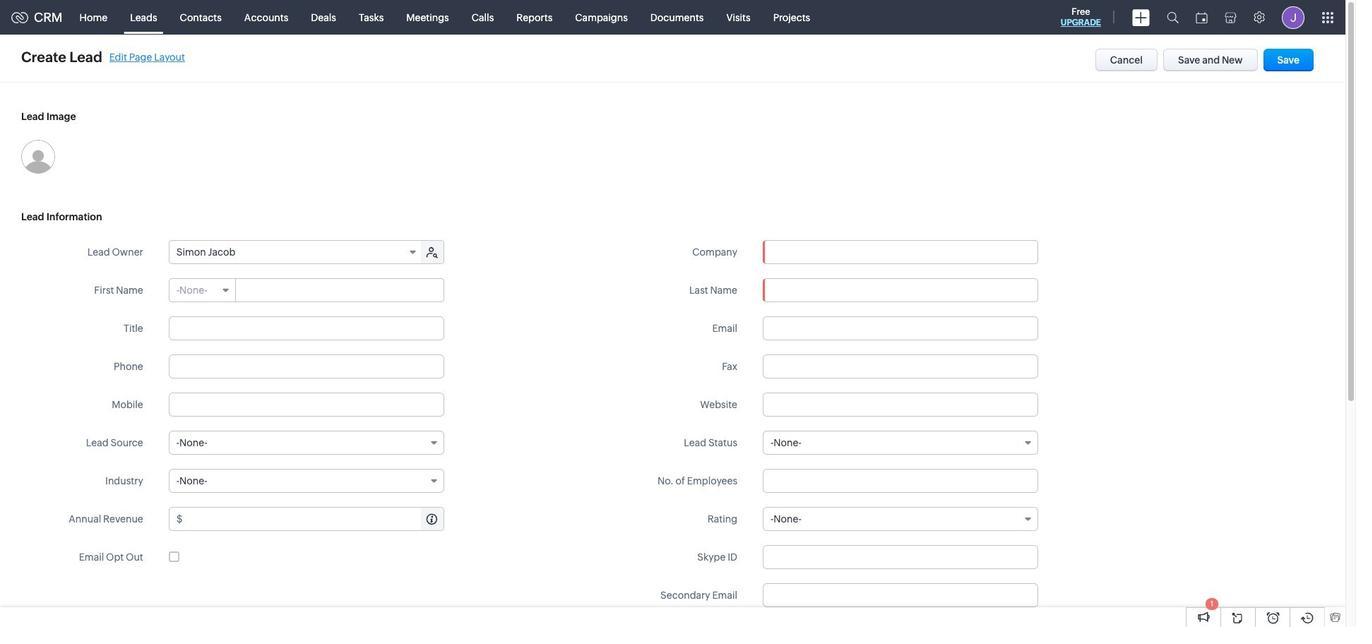 Task type: vqa. For each thing, say whether or not it's contained in the screenshot.
'button'
no



Task type: describe. For each thing, give the bounding box(es) containing it.
calendar image
[[1196, 12, 1208, 23]]

search image
[[1167, 11, 1179, 23]]

create menu image
[[1133, 9, 1150, 26]]

logo image
[[11, 12, 28, 23]]

create menu element
[[1124, 0, 1159, 34]]



Task type: locate. For each thing, give the bounding box(es) containing it.
None field
[[169, 241, 422, 264], [764, 241, 1038, 264], [169, 279, 236, 302], [169, 431, 444, 455], [763, 431, 1039, 455], [169, 469, 444, 493], [763, 507, 1039, 531], [169, 241, 422, 264], [764, 241, 1038, 264], [169, 279, 236, 302], [169, 431, 444, 455], [763, 431, 1039, 455], [169, 469, 444, 493], [763, 507, 1039, 531]]

search element
[[1159, 0, 1188, 35]]

profile image
[[1283, 6, 1305, 29]]

profile element
[[1274, 0, 1314, 34]]

None text field
[[763, 278, 1039, 302], [763, 317, 1039, 341], [763, 546, 1039, 570], [763, 278, 1039, 302], [763, 317, 1039, 341], [763, 546, 1039, 570]]

image image
[[21, 140, 55, 174]]

None text field
[[764, 241, 1038, 264], [237, 279, 444, 302], [169, 317, 444, 341], [169, 355, 444, 379], [763, 355, 1039, 379], [169, 393, 444, 417], [763, 393, 1039, 417], [763, 469, 1039, 493], [185, 508, 444, 531], [763, 584, 1039, 608], [764, 241, 1038, 264], [237, 279, 444, 302], [169, 317, 444, 341], [169, 355, 444, 379], [763, 355, 1039, 379], [169, 393, 444, 417], [763, 393, 1039, 417], [763, 469, 1039, 493], [185, 508, 444, 531], [763, 584, 1039, 608]]



